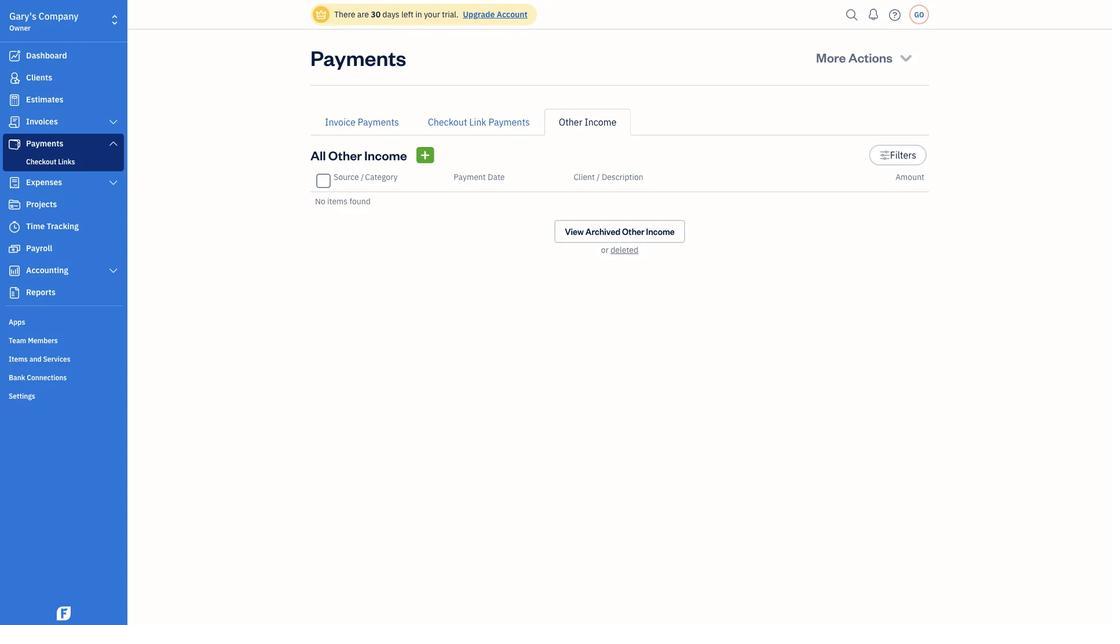Task type: vqa. For each thing, say whether or not it's contained in the screenshot.
links at the top of the page
yes



Task type: describe. For each thing, give the bounding box(es) containing it.
team members link
[[3, 331, 124, 349]]

items
[[9, 355, 28, 364]]

members
[[28, 336, 58, 345]]

left
[[401, 9, 414, 20]]

time
[[26, 221, 45, 232]]

payment
[[454, 172, 486, 183]]

/ for category
[[361, 172, 364, 183]]

other income link
[[545, 109, 631, 136]]

expense image
[[8, 177, 21, 189]]

source / category
[[334, 172, 398, 183]]

there are 30 days left in your trial. upgrade account
[[334, 9, 528, 20]]

invoice payments
[[325, 116, 399, 128]]

payroll link
[[3, 239, 124, 260]]

invoices link
[[3, 112, 124, 133]]

invoice
[[325, 116, 356, 128]]

checkout for checkout links
[[26, 157, 56, 166]]

date
[[488, 172, 505, 183]]

other inside 'link'
[[559, 116, 583, 128]]

items and services link
[[3, 350, 124, 367]]

items
[[327, 196, 348, 207]]

estimates link
[[3, 90, 124, 111]]

payments link
[[3, 134, 124, 155]]

projects link
[[3, 195, 124, 216]]

amount
[[896, 172, 925, 183]]

project image
[[8, 199, 21, 211]]

go
[[915, 10, 924, 19]]

trial.
[[442, 9, 459, 20]]

there
[[334, 9, 355, 20]]

or
[[601, 245, 609, 256]]

tracking
[[47, 221, 79, 232]]

settings
[[9, 392, 35, 401]]

dashboard image
[[8, 50, 21, 62]]

are
[[357, 9, 369, 20]]

apps
[[9, 318, 25, 327]]

links
[[58, 157, 75, 166]]

checkout for checkout link payments
[[428, 116, 467, 128]]

more
[[816, 49, 846, 65]]

payment date button
[[454, 172, 505, 183]]

upgrade account link
[[461, 9, 528, 20]]

checkout links
[[26, 157, 75, 166]]

search image
[[843, 6, 862, 23]]

chevron large down image
[[108, 178, 119, 188]]

invoice image
[[8, 116, 21, 128]]

checkout links link
[[5, 155, 122, 169]]

view
[[565, 226, 584, 237]]

report image
[[8, 287, 21, 299]]

description
[[602, 172, 644, 183]]

timer image
[[8, 221, 21, 233]]

accounting
[[26, 265, 68, 276]]

income inside 'link'
[[585, 116, 617, 128]]

money image
[[8, 243, 21, 255]]

payment image
[[8, 138, 21, 150]]

items and services
[[9, 355, 71, 364]]

payments down are
[[311, 43, 406, 71]]

archived
[[586, 226, 621, 237]]

chevron large down image for invoices
[[108, 118, 119, 127]]

notifications image
[[864, 3, 883, 26]]

30
[[371, 9, 381, 20]]

no items found
[[315, 196, 371, 207]]

payment date
[[454, 172, 505, 183]]

other income
[[559, 116, 617, 128]]

bank
[[9, 373, 25, 382]]

amount button
[[896, 172, 925, 183]]

filters
[[890, 149, 917, 161]]

gary's company owner
[[9, 10, 79, 32]]

invoices
[[26, 116, 58, 127]]

account
[[497, 9, 528, 20]]

in
[[416, 9, 422, 20]]

actions
[[849, 49, 893, 65]]

deleted link
[[611, 245, 639, 256]]

accounting link
[[3, 261, 124, 282]]

chart image
[[8, 265, 21, 277]]



Task type: locate. For each thing, give the bounding box(es) containing it.
checkout link payments
[[428, 116, 530, 128]]

clients
[[26, 72, 52, 83]]

all other income
[[311, 147, 407, 163]]

reports link
[[3, 283, 124, 304]]

team members
[[9, 336, 58, 345]]

chevron large down image for payments
[[108, 139, 119, 148]]

invoice payments link
[[311, 109, 414, 136]]

/ for description
[[597, 172, 600, 183]]

or deleted
[[601, 245, 639, 256]]

owner
[[9, 23, 31, 32]]

checkout up expenses
[[26, 157, 56, 166]]

chevron large down image inside accounting link
[[108, 267, 119, 276]]

checkout
[[428, 116, 467, 128], [26, 157, 56, 166]]

1 vertical spatial income
[[365, 147, 407, 163]]

dashboard
[[26, 50, 67, 61]]

other up source at the top of page
[[328, 147, 362, 163]]

payments inside main element
[[26, 138, 63, 149]]

1 vertical spatial other
[[328, 147, 362, 163]]

0 horizontal spatial /
[[361, 172, 364, 183]]

1 chevron large down image from the top
[[108, 118, 119, 127]]

go button
[[910, 5, 929, 24]]

apps link
[[3, 313, 124, 330]]

chevrondown image
[[898, 49, 914, 65]]

checkout inside "link"
[[26, 157, 56, 166]]

found
[[350, 196, 371, 207]]

client / description
[[574, 172, 644, 183]]

time tracking link
[[3, 217, 124, 238]]

settings link
[[3, 387, 124, 404]]

and
[[29, 355, 42, 364]]

checkout link payments link
[[414, 109, 545, 136]]

link
[[469, 116, 487, 128]]

category
[[365, 172, 398, 183]]

payroll
[[26, 243, 52, 254]]

other up deleted link
[[622, 226, 645, 237]]

0 vertical spatial income
[[585, 116, 617, 128]]

client image
[[8, 72, 21, 84]]

clients link
[[3, 68, 124, 89]]

estimate image
[[8, 94, 21, 106]]

1 / from the left
[[361, 172, 364, 183]]

chevron large down image inside invoices link
[[108, 118, 119, 127]]

services
[[43, 355, 71, 364]]

chevron large down image down payroll link
[[108, 267, 119, 276]]

bank connections link
[[3, 369, 124, 386]]

payments right invoice
[[358, 116, 399, 128]]

estimates
[[26, 94, 63, 105]]

2 vertical spatial chevron large down image
[[108, 267, 119, 276]]

view archived other income link
[[555, 220, 685, 243]]

chevron large down image inside "payments" link
[[108, 139, 119, 148]]

chevron large down image down estimates link
[[108, 118, 119, 127]]

dashboard link
[[3, 46, 124, 67]]

payments up checkout links
[[26, 138, 63, 149]]

source
[[334, 172, 359, 183]]

income
[[585, 116, 617, 128], [365, 147, 407, 163], [646, 226, 675, 237]]

more actions button
[[806, 43, 925, 71]]

1 horizontal spatial income
[[585, 116, 617, 128]]

more actions
[[816, 49, 893, 65]]

main element
[[0, 0, 156, 626]]

add new other income entry image
[[420, 148, 431, 162]]

chevron large down image up chevron large down icon
[[108, 139, 119, 148]]

1 horizontal spatial other
[[559, 116, 583, 128]]

crown image
[[315, 8, 327, 21]]

no
[[315, 196, 325, 207]]

chevron large down image for accounting
[[108, 267, 119, 276]]

payments right 'link'
[[489, 116, 530, 128]]

expenses link
[[3, 173, 124, 194]]

connections
[[27, 373, 67, 382]]

3 chevron large down image from the top
[[108, 267, 119, 276]]

0 horizontal spatial income
[[365, 147, 407, 163]]

deleted
[[611, 245, 639, 256]]

0 vertical spatial chevron large down image
[[108, 118, 119, 127]]

1 vertical spatial checkout
[[26, 157, 56, 166]]

/ right client
[[597, 172, 600, 183]]

0 vertical spatial checkout
[[428, 116, 467, 128]]

2 vertical spatial income
[[646, 226, 675, 237]]

filters button
[[869, 145, 927, 166]]

chevron large down image
[[108, 118, 119, 127], [108, 139, 119, 148], [108, 267, 119, 276]]

0 vertical spatial other
[[559, 116, 583, 128]]

/
[[361, 172, 364, 183], [597, 172, 600, 183]]

2 vertical spatial other
[[622, 226, 645, 237]]

1 horizontal spatial checkout
[[428, 116, 467, 128]]

client
[[574, 172, 595, 183]]

checkout left 'link'
[[428, 116, 467, 128]]

projects
[[26, 199, 57, 210]]

freshbooks image
[[54, 607, 73, 621]]

bank connections
[[9, 373, 67, 382]]

other
[[559, 116, 583, 128], [328, 147, 362, 163], [622, 226, 645, 237]]

2 horizontal spatial other
[[622, 226, 645, 237]]

1 horizontal spatial /
[[597, 172, 600, 183]]

reports
[[26, 287, 56, 298]]

go to help image
[[886, 6, 904, 23]]

settings image
[[880, 148, 890, 162]]

2 / from the left
[[597, 172, 600, 183]]

2 chevron large down image from the top
[[108, 139, 119, 148]]

2 horizontal spatial income
[[646, 226, 675, 237]]

0 horizontal spatial other
[[328, 147, 362, 163]]

time tracking
[[26, 221, 79, 232]]

company
[[39, 10, 79, 22]]

payments
[[311, 43, 406, 71], [358, 116, 399, 128], [489, 116, 530, 128], [26, 138, 63, 149]]

/ right source at the top of page
[[361, 172, 364, 183]]

expenses
[[26, 177, 62, 188]]

your
[[424, 9, 440, 20]]

team
[[9, 336, 26, 345]]

days
[[383, 9, 400, 20]]

gary's
[[9, 10, 36, 22]]

other up client
[[559, 116, 583, 128]]

upgrade
[[463, 9, 495, 20]]

view archived other income
[[565, 226, 675, 237]]

0 horizontal spatial checkout
[[26, 157, 56, 166]]

all
[[311, 147, 326, 163]]

1 vertical spatial chevron large down image
[[108, 139, 119, 148]]



